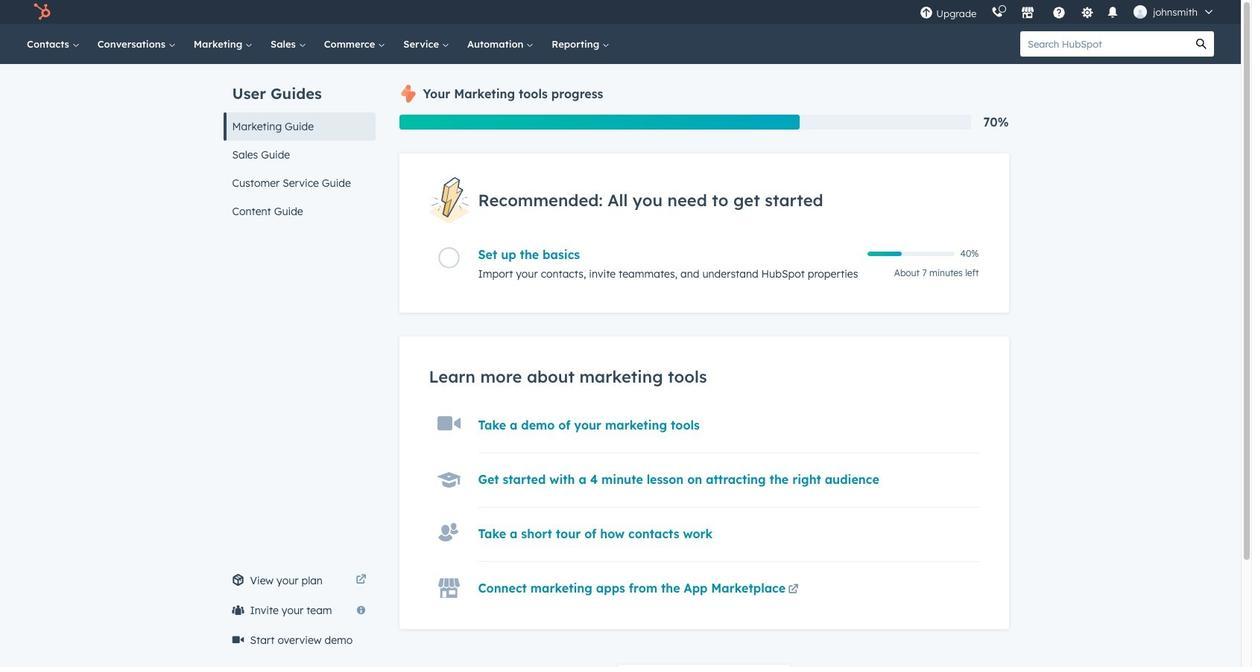 Task type: vqa. For each thing, say whether or not it's contained in the screenshot.
Service
no



Task type: locate. For each thing, give the bounding box(es) containing it.
link opens in a new window image
[[356, 572, 366, 590], [356, 575, 366, 587], [788, 582, 799, 600], [788, 585, 799, 596]]

menu
[[913, 0, 1223, 24]]

progress bar
[[399, 115, 800, 130]]

marketplaces image
[[1021, 7, 1035, 20]]

user guides element
[[223, 64, 375, 226]]

Search HubSpot search field
[[1020, 31, 1189, 57]]



Task type: describe. For each thing, give the bounding box(es) containing it.
john smith image
[[1134, 5, 1147, 19]]

[object object] complete progress bar
[[867, 252, 902, 257]]



